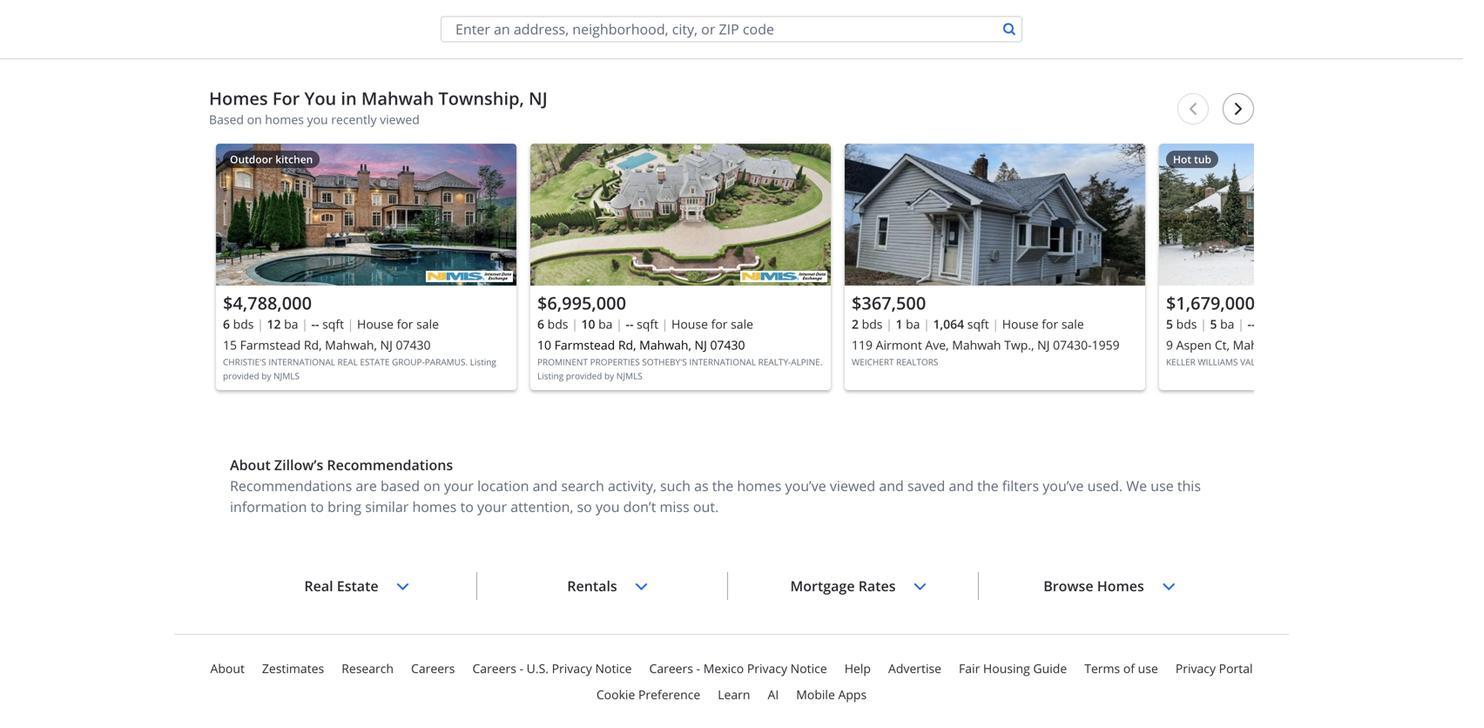 Task type: vqa. For each thing, say whether or not it's contained in the screenshot.
today
no



Task type: locate. For each thing, give the bounding box(es) containing it.
and
[[533, 476, 558, 495], [879, 476, 904, 495], [949, 476, 974, 495]]

nj for 9 aspen ct, mahwah, nj 07430 keller williams valley realty
[[1288, 337, 1301, 353]]

sqft inside 10 farmstead rd, mahwah, nj 07430 element
[[637, 316, 659, 332]]

and left saved
[[879, 476, 904, 495]]

ave,
[[925, 337, 949, 353]]

bds inside 10 farmstead rd, mahwah, nj 07430 element
[[548, 316, 568, 332]]

0 horizontal spatial sqft
[[322, 316, 344, 332]]

for inside 10 farmstead rd, mahwah, nj 07430 element
[[711, 316, 728, 332]]

3 bds from the left
[[862, 316, 883, 332]]

6 bds inside 10 farmstead rd, mahwah, nj 07430 element
[[537, 316, 568, 332]]

2 house from the left
[[672, 316, 708, 332]]

notice inside careers - u.s. privacy notice link
[[595, 660, 632, 677]]

0 vertical spatial you
[[307, 111, 328, 128]]

2 house for sale from the left
[[672, 316, 753, 332]]

0 horizontal spatial 07430
[[396, 337, 431, 353]]

6 inside 10 farmstead rd, mahwah, nj 07430 element
[[537, 316, 544, 332]]

2 to from the left
[[460, 497, 474, 516]]

5 down $1,679,000
[[1210, 316, 1217, 332]]

to left bring at the left bottom of the page
[[311, 497, 324, 516]]

ba right 12 at the top left
[[284, 316, 298, 332]]

0 horizontal spatial to
[[311, 497, 324, 516]]

sale inside 15 farmstead rd, mahwah, nj 07430 element
[[416, 316, 439, 332]]

2 horizontal spatial and
[[949, 476, 974, 495]]

bds
[[233, 316, 254, 332], [548, 316, 568, 332], [862, 316, 883, 332], [1176, 316, 1197, 332]]

recommendations down zillow's
[[230, 476, 352, 495]]

1 horizontal spatial sale
[[731, 316, 753, 332]]

house for $4,788,000
[[357, 316, 394, 332]]

house for sale up the 15 farmstead rd, mahwah, nj 07430 link
[[357, 316, 439, 332]]

10 for 10 farmstead rd, mahwah, nj 07430 prominent properties sotheby's international realty-alpine . listing provided by njmls
[[537, 337, 551, 353]]

2 bds from the left
[[548, 316, 568, 332]]

2 horizontal spatial mahwah,
[[1233, 337, 1285, 353]]

privacy right u.s.
[[552, 660, 592, 677]]

2 6 from the left
[[537, 316, 544, 332]]

2 notice from the left
[[791, 660, 827, 677]]

bds up aspen
[[1176, 316, 1197, 332]]

listing right paramus on the left of the page
[[470, 356, 496, 368]]

kitchen
[[275, 152, 313, 166]]

6 bds
[[223, 316, 254, 332], [537, 316, 568, 332]]

15 farmstead rd, mahwah, nj 07430 element
[[216, 144, 517, 390]]

2 sqft from the left
[[637, 316, 659, 332]]

0 horizontal spatial provided
[[223, 370, 259, 382]]

0 horizontal spatial 5
[[1166, 316, 1173, 332]]

bring
[[328, 497, 362, 516]]

for for $367,500
[[1042, 316, 1059, 332]]

2 vertical spatial homes
[[412, 497, 457, 516]]

for
[[397, 316, 413, 332], [711, 316, 728, 332], [1042, 316, 1059, 332]]

1 horizontal spatial -- sqft
[[626, 316, 659, 332]]

rentals button
[[553, 565, 659, 607]]

0 horizontal spatial by
[[262, 370, 271, 382]]

1 careers from the left
[[411, 660, 455, 677]]

farmstead down 10 ba
[[555, 337, 615, 353]]

advertise
[[888, 660, 942, 677]]

-- sqft up 15 farmstead rd, mahwah, nj 07430
[[311, 316, 344, 332]]

terms of use
[[1085, 660, 1158, 677]]

1 horizontal spatial by
[[605, 370, 614, 382]]

viewed right recently
[[380, 111, 420, 128]]

house inside 119 airmont ave, mahwah twp., nj 07430-1959 element
[[1002, 316, 1039, 332]]

3 house from the left
[[1002, 316, 1039, 332]]

bds right 2
[[862, 316, 883, 332]]

sqft up 119 airmont ave, mahwah twp., nj 07430-1959 link
[[968, 316, 989, 332]]

1 for from the left
[[397, 316, 413, 332]]

5 up 9
[[1166, 316, 1173, 332]]

6 bds up 15
[[223, 316, 254, 332]]

10 for 10 ba
[[581, 316, 595, 332]]

mahwah, up the real
[[325, 337, 377, 353]]

0 horizontal spatial -- sqft
[[311, 316, 344, 332]]

0 horizontal spatial 10
[[537, 337, 551, 353]]

1 vertical spatial listing
[[537, 370, 564, 382]]

njmls inside listing provided by njmls
[[274, 370, 300, 382]]

1 horizontal spatial house for sale
[[672, 316, 753, 332]]

filters
[[1002, 476, 1039, 495]]

0 horizontal spatial notice
[[595, 660, 632, 677]]

portal
[[1219, 660, 1253, 677]]

12 ba
[[267, 316, 298, 332]]

3 careers from the left
[[649, 660, 693, 677]]

1 and from the left
[[533, 476, 558, 495]]

0 horizontal spatial homes
[[209, 86, 268, 110]]

homes down for
[[265, 111, 304, 128]]

1,064
[[933, 316, 964, 332]]

1 vertical spatial viewed
[[830, 476, 876, 495]]

0 horizontal spatial and
[[533, 476, 558, 495]]

for up "10 farmstead rd, mahwah, nj 07430" link
[[711, 316, 728, 332]]

0 horizontal spatial international
[[269, 356, 335, 368]]

1 5 from the left
[[1166, 316, 1173, 332]]

119 airmont ave, mahwah twp., nj 07430-1959 link
[[852, 334, 1138, 355]]

0 vertical spatial homes
[[209, 86, 268, 110]]

estate
[[337, 577, 379, 595]]

2 horizontal spatial sqft
[[968, 316, 989, 332]]

1 horizontal spatial on
[[424, 476, 440, 495]]

3 sqft from the left
[[968, 316, 989, 332]]

mahwah, for $1,679,000
[[1233, 337, 1285, 353]]

2 horizontal spatial house for sale
[[1002, 316, 1084, 332]]

9 aspen ct, mahwah, nj 07430 image
[[1159, 144, 1460, 286]]

1 house for sale from the left
[[357, 316, 439, 332]]

mahwah, up valley
[[1233, 337, 1285, 353]]

1 horizontal spatial listing provided by njmls image
[[740, 271, 828, 282]]

miss
[[660, 497, 690, 516]]

0 vertical spatial about
[[230, 456, 271, 474]]

rentals
[[567, 577, 617, 595]]

1 rd, from the left
[[304, 337, 322, 353]]

0 horizontal spatial listing
[[470, 356, 496, 368]]

farmstead for 10
[[555, 337, 615, 353]]

help
[[845, 660, 871, 677]]

1 horizontal spatial notice
[[791, 660, 827, 677]]

2 . from the left
[[820, 356, 823, 368]]

international inside 15 farmstead rd, mahwah, nj 07430 element
[[269, 356, 335, 368]]

1 you've from the left
[[785, 476, 826, 495]]

mahwah, inside $4,788,000 "group"
[[325, 337, 377, 353]]

for inside 15 farmstead rd, mahwah, nj 07430 element
[[397, 316, 413, 332]]

privacy
[[552, 660, 592, 677], [747, 660, 787, 677], [1176, 660, 1216, 677]]

mortgage rates
[[790, 577, 896, 595]]

ba inside 10 farmstead rd, mahwah, nj 07430 element
[[598, 316, 613, 332]]

bds for $4,788,000
[[233, 316, 254, 332]]

6 for $6,995,000
[[537, 316, 544, 332]]

mexico
[[704, 660, 744, 677]]

1 horizontal spatial mahwah,
[[640, 337, 692, 353]]

3 07430 from the left
[[1304, 337, 1339, 353]]

njmls down 15 farmstead rd, mahwah, nj 07430
[[274, 370, 300, 382]]

bds inside 15 farmstead rd, mahwah, nj 07430 element
[[233, 316, 254, 332]]

by down properties
[[605, 370, 614, 382]]

10 down $6,995,000
[[581, 316, 595, 332]]

christie's international real estate group-paramus .
[[223, 356, 470, 368]]

1 horizontal spatial you've
[[1043, 476, 1084, 495]]

0 horizontal spatial listing provided by njmls image
[[426, 271, 513, 282]]

4 bds from the left
[[1176, 316, 1197, 332]]

by down christie's
[[262, 370, 271, 382]]

1 07430 from the left
[[396, 337, 431, 353]]

u.s.
[[527, 660, 549, 677]]

1 horizontal spatial careers
[[473, 660, 516, 677]]

6 bds down $6,995,000
[[537, 316, 568, 332]]

sqft for $6,995,000
[[637, 316, 659, 332]]

2 ba from the left
[[598, 316, 613, 332]]

1 horizontal spatial sqft
[[637, 316, 659, 332]]

recommendations up the based
[[327, 456, 453, 474]]

2 horizontal spatial for
[[1042, 316, 1059, 332]]

-- sqft inside 10 farmstead rd, mahwah, nj 07430 element
[[626, 316, 659, 332]]

rd, inside $4,788,000 "group"
[[304, 337, 322, 353]]

1 horizontal spatial provided
[[566, 370, 602, 382]]

0 horizontal spatial privacy
[[552, 660, 592, 677]]

1 horizontal spatial house
[[672, 316, 708, 332]]

mahwah up recently
[[361, 86, 434, 110]]

1 horizontal spatial the
[[977, 476, 999, 495]]

the
[[712, 476, 734, 495], [977, 476, 999, 495]]

sale
[[416, 316, 439, 332], [731, 316, 753, 332], [1062, 316, 1084, 332]]

notice inside careers - mexico privacy notice link
[[791, 660, 827, 677]]

rd, inside 10 farmstead rd, mahwah, nj 07430 prominent properties sotheby's international realty-alpine . listing provided by njmls
[[618, 337, 636, 353]]

2 for from the left
[[711, 316, 728, 332]]

mahwah, up 'sotheby's'
[[640, 337, 692, 353]]

sale for $4,788,000
[[416, 316, 439, 332]]

mahwah, inside the 9 aspen ct, mahwah, nj 07430 keller williams valley realty
[[1233, 337, 1285, 353]]

2 horizontal spatial careers
[[649, 660, 693, 677]]

0 horizontal spatial rd,
[[304, 337, 322, 353]]

2 the from the left
[[977, 476, 999, 495]]

rd, up the christie's international real estate group-paramus .
[[304, 337, 322, 353]]

1 vertical spatial use
[[1138, 660, 1158, 677]]

1 horizontal spatial international
[[689, 356, 756, 368]]

zestimates link
[[262, 658, 324, 679]]

12
[[267, 316, 281, 332]]

1 listing provided by njmls image from the left
[[426, 271, 513, 282]]

you down you
[[307, 111, 328, 128]]

1 ba from the left
[[284, 316, 298, 332]]

on inside homes for you in mahwah township, nj based on homes you recently viewed
[[247, 111, 262, 128]]

sqft for $4,788,000
[[322, 316, 344, 332]]

terms of use link
[[1085, 658, 1158, 679]]

about link
[[210, 658, 245, 679]]

and right saved
[[949, 476, 974, 495]]

2 international from the left
[[689, 356, 756, 368]]

07430 inside 10 farmstead rd, mahwah, nj 07430 prominent properties sotheby's international realty-alpine . listing provided by njmls
[[710, 337, 745, 353]]

farmstead inside $4,788,000 "group"
[[240, 337, 301, 353]]

mahwah, inside 10 farmstead rd, mahwah, nj 07430 prominent properties sotheby's international realty-alpine . listing provided by njmls
[[640, 337, 692, 353]]

. inside 15 farmstead rd, mahwah, nj 07430 element
[[466, 356, 468, 368]]

your
[[444, 476, 474, 495], [477, 497, 507, 516]]

nj inside $4,788,000 "group"
[[380, 337, 393, 353]]

4 ba from the left
[[1220, 316, 1235, 332]]

house for sale inside 10 farmstead rd, mahwah, nj 07430 element
[[672, 316, 753, 332]]

rd, for 10
[[618, 337, 636, 353]]

by inside 10 farmstead rd, mahwah, nj 07430 prominent properties sotheby's international realty-alpine . listing provided by njmls
[[605, 370, 614, 382]]

1 privacy from the left
[[552, 660, 592, 677]]

on
[[247, 111, 262, 128], [424, 476, 440, 495]]

0 horizontal spatial you
[[307, 111, 328, 128]]

9 aspen ct, mahwah, nj 07430 link
[[1166, 334, 1453, 355]]

ba inside the 9 aspen ct, mahwah, nj 07430 element
[[1220, 316, 1235, 332]]

3 house for sale from the left
[[1002, 316, 1084, 332]]

bds down $6,995,000
[[548, 316, 568, 332]]

on right the based
[[424, 476, 440, 495]]

2 by from the left
[[605, 370, 614, 382]]

ba down $6,995,000
[[598, 316, 613, 332]]

house for sale inside 119 airmont ave, mahwah twp., nj 07430-1959 element
[[1002, 316, 1084, 332]]

. right group- at the left of the page
[[466, 356, 468, 368]]

homes up based
[[209, 86, 268, 110]]

10 farmstead rd, mahwah, nj 07430 link
[[537, 334, 824, 355]]

for up 07430-
[[1042, 316, 1059, 332]]

1 sqft from the left
[[322, 316, 344, 332]]

-- sqft
[[311, 316, 344, 332], [626, 316, 659, 332]]

njmls
[[274, 370, 300, 382], [617, 370, 643, 382]]

privacy left the 'portal'
[[1176, 660, 1216, 677]]

1 horizontal spatial viewed
[[830, 476, 876, 495]]

careers left u.s.
[[473, 660, 516, 677]]

1 sale from the left
[[416, 316, 439, 332]]

10 up prominent
[[537, 337, 551, 353]]

1 farmstead from the left
[[240, 337, 301, 353]]

viewed inside about zillow's recommendations recommendations are based on your location and search activity, such as the homes you've viewed and saved and the filters you've used. we use this information to bring similar homes to your attention, so you don't miss out.
[[830, 476, 876, 495]]

1 by from the left
[[262, 370, 271, 382]]

ba inside 15 farmstead rd, mahwah, nj 07430 element
[[284, 316, 298, 332]]

0 horizontal spatial mahwah,
[[325, 337, 377, 353]]

cookie preference
[[597, 686, 701, 703]]

house up twp.,
[[1002, 316, 1039, 332]]

2 07430 from the left
[[710, 337, 745, 353]]

6 for $4,788,000
[[223, 316, 230, 332]]

0 horizontal spatial careers
[[411, 660, 455, 677]]

about up the information
[[230, 456, 271, 474]]

-- sqft for $4,788,000
[[311, 316, 344, 332]]

nj inside the 9 aspen ct, mahwah, nj 07430 keller williams valley realty
[[1288, 337, 1301, 353]]

homes inside homes for you in mahwah township, nj based on homes you recently viewed
[[265, 111, 304, 128]]

listing down prominent
[[537, 370, 564, 382]]

1 horizontal spatial 10
[[581, 316, 595, 332]]

international inside 10 farmstead rd, mahwah, nj 07430 prominent properties sotheby's international realty-alpine . listing provided by njmls
[[689, 356, 756, 368]]

1 horizontal spatial for
[[711, 316, 728, 332]]

2 njmls from the left
[[617, 370, 643, 382]]

house up the 15 farmstead rd, mahwah, nj 07430 link
[[357, 316, 394, 332]]

sale up "10 farmstead rd, mahwah, nj 07430" link
[[731, 316, 753, 332]]

recommendations
[[327, 456, 453, 474], [230, 476, 352, 495]]

njmls down properties
[[617, 370, 643, 382]]

information
[[230, 497, 307, 516]]

you
[[307, 111, 328, 128], [596, 497, 620, 516]]

farmstead down 12 at the top left
[[240, 337, 301, 353]]

2 horizontal spatial sale
[[1062, 316, 1084, 332]]

1 house from the left
[[357, 316, 394, 332]]

1 horizontal spatial your
[[477, 497, 507, 516]]

1 horizontal spatial mahwah
[[952, 337, 1001, 353]]

careers
[[411, 660, 455, 677], [473, 660, 516, 677], [649, 660, 693, 677]]

1 horizontal spatial rd,
[[618, 337, 636, 353]]

out.
[[693, 497, 719, 516]]

1 6 bds from the left
[[223, 316, 254, 332]]

-- sqft inside 15 farmstead rd, mahwah, nj 07430 element
[[311, 316, 344, 332]]

2 you've from the left
[[1043, 476, 1084, 495]]

sale inside 119 airmont ave, mahwah twp., nj 07430-1959 element
[[1062, 316, 1084, 332]]

sqft up "10 farmstead rd, mahwah, nj 07430" link
[[637, 316, 659, 332]]

1 bds from the left
[[233, 316, 254, 332]]

listing provided by njmls image
[[426, 271, 513, 282], [740, 271, 828, 282]]

1 horizontal spatial 6 bds
[[537, 316, 568, 332]]

house inside 15 farmstead rd, mahwah, nj 07430 element
[[357, 316, 394, 332]]

group-
[[392, 356, 425, 368]]

nj inside 10 farmstead rd, mahwah, nj 07430 prominent properties sotheby's international realty-alpine . listing provided by njmls
[[695, 337, 707, 353]]

the right the as
[[712, 476, 734, 495]]

notice up mobile
[[791, 660, 827, 677]]

$1,679,000 group
[[1159, 144, 1460, 390]]

careers right research link
[[411, 660, 455, 677]]

by inside listing provided by njmls
[[262, 370, 271, 382]]

0 horizontal spatial on
[[247, 111, 262, 128]]

1 horizontal spatial njmls
[[617, 370, 643, 382]]

2 horizontal spatial house
[[1002, 316, 1039, 332]]

notice
[[595, 660, 632, 677], [791, 660, 827, 677]]

learn link
[[718, 684, 750, 705]]

for inside 119 airmont ave, mahwah twp., nj 07430-1959 element
[[1042, 316, 1059, 332]]

homes right the as
[[737, 476, 782, 495]]

njmls inside 10 farmstead rd, mahwah, nj 07430 prominent properties sotheby's international realty-alpine . listing provided by njmls
[[617, 370, 643, 382]]

-
[[311, 316, 315, 332], [315, 316, 319, 332], [626, 316, 630, 332], [630, 316, 634, 332], [1248, 316, 1252, 332], [1252, 316, 1256, 332], [520, 660, 524, 677], [696, 660, 700, 677]]

1 vertical spatial 10
[[537, 337, 551, 353]]

0 horizontal spatial you've
[[785, 476, 826, 495]]

2 careers from the left
[[473, 660, 516, 677]]

homes right 'browse'
[[1097, 577, 1144, 595]]

0 horizontal spatial homes
[[265, 111, 304, 128]]

sale up 07430-
[[1062, 316, 1084, 332]]

15 farmstead rd, mahwah, nj 07430 image
[[216, 144, 517, 286]]

1 njmls from the left
[[274, 370, 300, 382]]

0 horizontal spatial mahwah
[[361, 86, 434, 110]]

1 horizontal spatial listing
[[537, 370, 564, 382]]

0 horizontal spatial farmstead
[[240, 337, 301, 353]]

on right based
[[247, 111, 262, 128]]

farmstead inside 10 farmstead rd, mahwah, nj 07430 prominent properties sotheby's international realty-alpine . listing provided by njmls
[[555, 337, 615, 353]]

0 horizontal spatial sale
[[416, 316, 439, 332]]

2 horizontal spatial 07430
[[1304, 337, 1339, 353]]

alpine
[[791, 356, 820, 368]]

viewed left saved
[[830, 476, 876, 495]]

2 -- sqft from the left
[[626, 316, 659, 332]]

0 vertical spatial homes
[[265, 111, 304, 128]]

1 the from the left
[[712, 476, 734, 495]]

the left the filters
[[977, 476, 999, 495]]

list
[[209, 137, 1460, 406]]

3 for from the left
[[1042, 316, 1059, 332]]

0 vertical spatial use
[[1151, 476, 1174, 495]]

ba right the 1
[[906, 316, 920, 332]]

1 horizontal spatial homes
[[1097, 577, 1144, 595]]

international down "10 farmstead rd, mahwah, nj 07430" link
[[689, 356, 756, 368]]

1 -- sqft from the left
[[311, 316, 344, 332]]

ba for $6,995,000
[[598, 316, 613, 332]]

browse homes
[[1044, 577, 1144, 595]]

6 up 15
[[223, 316, 230, 332]]

sotheby's
[[642, 356, 687, 368]]

chevron right image
[[1232, 102, 1246, 116]]

saved
[[908, 476, 945, 495]]

1 international from the left
[[269, 356, 335, 368]]

10 inside 10 farmstead rd, mahwah, nj 07430 prominent properties sotheby's international realty-alpine . listing provided by njmls
[[537, 337, 551, 353]]

0 vertical spatial viewed
[[380, 111, 420, 128]]

notice up cookie
[[595, 660, 632, 677]]

careers up preference
[[649, 660, 693, 677]]

house inside 10 farmstead rd, mahwah, nj 07430 element
[[672, 316, 708, 332]]

about zillow's recommendations recommendations are based on your location and search activity, such as the homes you've viewed and saved and the filters you've used. we use this information to bring similar homes to your attention, so you don't miss out.
[[230, 456, 1201, 516]]

2 horizontal spatial homes
[[737, 476, 782, 495]]

provided down christie's
[[223, 370, 259, 382]]

nj inside homes for you in mahwah township, nj based on homes you recently viewed
[[529, 86, 548, 110]]

2 privacy from the left
[[747, 660, 787, 677]]

6 up prominent
[[537, 316, 544, 332]]

1 provided from the left
[[223, 370, 259, 382]]

you right "so"
[[596, 497, 620, 516]]

3 ba from the left
[[906, 316, 920, 332]]

to left attention,
[[460, 497, 474, 516]]

you inside homes for you in mahwah township, nj based on homes you recently viewed
[[307, 111, 328, 128]]

house for sale up "10 farmstead rd, mahwah, nj 07430" link
[[672, 316, 753, 332]]

about for about zillow's recommendations recommendations are based on your location and search activity, such as the homes you've viewed and saved and the filters you've used. we use this information to bring similar homes to your attention, so you don't miss out.
[[230, 456, 271, 474]]

sqft up 15 farmstead rd, mahwah, nj 07430
[[322, 316, 344, 332]]

1 . from the left
[[466, 356, 468, 368]]

2 provided from the left
[[566, 370, 602, 382]]

about inside about zillow's recommendations recommendations are based on your location and search activity, such as the homes you've viewed and saved and the filters you've used. we use this information to bring similar homes to your attention, so you don't miss out.
[[230, 456, 271, 474]]

0 horizontal spatial the
[[712, 476, 734, 495]]

house for sale up twp.,
[[1002, 316, 1084, 332]]

farmstead
[[240, 337, 301, 353], [555, 337, 615, 353]]

1 notice from the left
[[595, 660, 632, 677]]

3 sale from the left
[[1062, 316, 1084, 332]]

bds for $367,500
[[862, 316, 883, 332]]

based
[[209, 111, 244, 128]]

mahwah down the 1,064 sqft
[[952, 337, 1001, 353]]

bds inside 119 airmont ave, mahwah twp., nj 07430-1959 element
[[862, 316, 883, 332]]

119
[[852, 337, 873, 353]]

2 mahwah, from the left
[[640, 337, 692, 353]]

0 vertical spatial 10
[[581, 316, 595, 332]]

0 horizontal spatial for
[[397, 316, 413, 332]]

-- sqft up "10 farmstead rd, mahwah, nj 07430" link
[[626, 316, 659, 332]]

1 horizontal spatial 07430
[[710, 337, 745, 353]]

. right realty- on the right
[[820, 356, 823, 368]]

bds for $6,995,000
[[548, 316, 568, 332]]

0 vertical spatial mahwah
[[361, 86, 434, 110]]

sale up paramus on the left of the page
[[416, 316, 439, 332]]

nj inside 119 airmont ave, mahwah twp., nj 07430-1959 weichert realtors
[[1038, 337, 1050, 353]]

2 sale from the left
[[731, 316, 753, 332]]

0 horizontal spatial 6 bds
[[223, 316, 254, 332]]

viewed
[[380, 111, 420, 128], [830, 476, 876, 495]]

use inside about zillow's recommendations recommendations are based on your location and search activity, such as the homes you've viewed and saved and the filters you've used. we use this information to bring similar homes to your attention, so you don't miss out.
[[1151, 476, 1174, 495]]

2 and from the left
[[879, 476, 904, 495]]

2 farmstead from the left
[[555, 337, 615, 353]]

and up attention,
[[533, 476, 558, 495]]

2 horizontal spatial privacy
[[1176, 660, 1216, 677]]

$367,500
[[852, 291, 926, 315]]

sqft
[[322, 316, 344, 332], [637, 316, 659, 332], [968, 316, 989, 332]]

6 inside 15 farmstead rd, mahwah, nj 07430 element
[[223, 316, 230, 332]]

2 6 bds from the left
[[537, 316, 568, 332]]

homes down the based
[[412, 497, 457, 516]]

homes for you in mahwah township, nj based on homes you recently viewed
[[209, 86, 548, 128]]

1 vertical spatial on
[[424, 476, 440, 495]]

119 airmont ave, mahwah twp., nj 07430-1959 element
[[845, 144, 1145, 390]]

1 to from the left
[[311, 497, 324, 516]]

sqft inside 15 farmstead rd, mahwah, nj 07430 element
[[322, 316, 344, 332]]

1 6 from the left
[[223, 316, 230, 332]]

your left "location"
[[444, 476, 474, 495]]

10 farmstead rd, mahwah, nj 07430 image
[[530, 144, 831, 286]]

0 horizontal spatial njmls
[[274, 370, 300, 382]]

5 for 5 ba
[[1210, 316, 1217, 332]]

07430
[[396, 337, 431, 353], [710, 337, 745, 353], [1304, 337, 1339, 353]]

1 horizontal spatial to
[[460, 497, 474, 516]]

your down "location"
[[477, 497, 507, 516]]

07430 inside the 9 aspen ct, mahwah, nj 07430 keller williams valley realty
[[1304, 337, 1339, 353]]

2 listing provided by njmls image from the left
[[740, 271, 828, 282]]

1 vertical spatial homes
[[1097, 577, 1144, 595]]

0 horizontal spatial 6
[[223, 316, 230, 332]]

$4,788,000 group
[[216, 144, 517, 390]]

1 horizontal spatial 6
[[537, 316, 544, 332]]

sale inside 10 farmstead rd, mahwah, nj 07430 element
[[731, 316, 753, 332]]

mobile apps link
[[796, 684, 867, 705]]

1 vertical spatial mahwah
[[952, 337, 1001, 353]]

1 vertical spatial you
[[596, 497, 620, 516]]

listing provided by njmls image inside 10 farmstead rd, mahwah, nj 07430 element
[[740, 271, 828, 282]]

outdoor kitchen
[[230, 152, 313, 166]]

1 horizontal spatial privacy
[[747, 660, 787, 677]]

rd,
[[304, 337, 322, 353], [618, 337, 636, 353]]

ai
[[768, 686, 779, 703]]

2 5 from the left
[[1210, 316, 1217, 332]]

1 mahwah, from the left
[[325, 337, 377, 353]]

rd, up properties
[[618, 337, 636, 353]]

sqft inside 119 airmont ave, mahwah twp., nj 07430-1959 element
[[968, 316, 989, 332]]

this
[[1178, 476, 1201, 495]]

home recommendations carousel element
[[209, 86, 1460, 406]]

paramus
[[425, 356, 466, 368]]

of
[[1124, 660, 1135, 677]]

1 horizontal spatial you
[[596, 497, 620, 516]]

provided
[[223, 370, 259, 382], [566, 370, 602, 382]]

0 horizontal spatial .
[[466, 356, 468, 368]]

1 horizontal spatial farmstead
[[555, 337, 615, 353]]

browse homes button
[[1030, 565, 1186, 607]]

ba up ct,
[[1220, 316, 1235, 332]]

use right of
[[1138, 660, 1158, 677]]

privacy up ai link
[[747, 660, 787, 677]]

0 horizontal spatial house for sale
[[357, 316, 439, 332]]

10 farmstead rd, mahwah, nj 07430 prominent properties sotheby's international realty-alpine . listing provided by njmls
[[537, 337, 823, 382]]

2 rd, from the left
[[618, 337, 636, 353]]

6 bds inside 15 farmstead rd, mahwah, nj 07430 element
[[223, 316, 254, 332]]

international down 15 farmstead rd, mahwah, nj 07430
[[269, 356, 335, 368]]

provided down prominent
[[566, 370, 602, 382]]

house up "10 farmstead rd, mahwah, nj 07430" link
[[672, 316, 708, 332]]

1 vertical spatial about
[[210, 660, 245, 677]]

privacy for u.s.
[[552, 660, 592, 677]]

for up group- at the left of the page
[[397, 316, 413, 332]]

use
[[1151, 476, 1174, 495], [1138, 660, 1158, 677]]

house for sale inside 15 farmstead rd, mahwah, nj 07430 element
[[357, 316, 439, 332]]

6
[[223, 316, 230, 332], [537, 316, 544, 332]]

ba inside 119 airmont ave, mahwah twp., nj 07430-1959 element
[[906, 316, 920, 332]]

about left 'zestimates' link
[[210, 660, 245, 677]]

house for sale for $4,788,000
[[357, 316, 439, 332]]

by
[[262, 370, 271, 382], [605, 370, 614, 382]]

3 mahwah, from the left
[[1233, 337, 1285, 353]]

1 horizontal spatial .
[[820, 356, 823, 368]]

6 bds for $4,788,000
[[223, 316, 254, 332]]

use right we
[[1151, 476, 1174, 495]]

bds up 15
[[233, 316, 254, 332]]

1 horizontal spatial and
[[879, 476, 904, 495]]

to
[[311, 497, 324, 516], [460, 497, 474, 516]]



Task type: describe. For each thing, give the bounding box(es) containing it.
mahwah, for $6,995,000
[[640, 337, 692, 353]]

research
[[342, 660, 394, 677]]

real estate button
[[290, 565, 420, 607]]

Search text field
[[442, 17, 994, 41]]

fair housing guide link
[[959, 658, 1067, 679]]

cookie
[[597, 686, 635, 703]]

zillow's
[[274, 456, 323, 474]]

119 airmont ave, mahwah twp., nj 07430-1959 weichert realtors
[[852, 337, 1120, 368]]

farmstead for 15
[[240, 337, 301, 353]]

listing provided by njmls image inside 15 farmstead rd, mahwah, nj 07430 element
[[426, 271, 513, 282]]

on inside about zillow's recommendations recommendations are based on your location and search activity, such as the homes you've viewed and saved and the filters you've used. we use this information to bring similar homes to your attention, so you don't miss out.
[[424, 476, 440, 495]]

house for $6,995,000
[[672, 316, 708, 332]]

nj for 10 farmstead rd, mahwah, nj 07430 prominent properties sotheby's international realty-alpine . listing provided by njmls
[[695, 337, 707, 353]]

chevron left image
[[1186, 102, 1200, 116]]

15 farmstead rd, mahwah, nj 07430 link
[[223, 334, 510, 355]]

rates
[[859, 577, 896, 595]]

realty-
[[758, 356, 791, 368]]

learn
[[718, 686, 750, 703]]

recently
[[331, 111, 377, 128]]

mobile
[[796, 686, 835, 703]]

listing inside 10 farmstead rd, mahwah, nj 07430 prominent properties sotheby's international realty-alpine . listing provided by njmls
[[537, 370, 564, 382]]

you
[[304, 86, 336, 110]]

careers for careers
[[411, 660, 455, 677]]

house for sale for $6,995,000
[[672, 316, 753, 332]]

we
[[1127, 476, 1147, 495]]

airmont
[[876, 337, 922, 353]]

help link
[[845, 658, 871, 679]]

careers for careers - u.s. privacy notice
[[473, 660, 516, 677]]

07430 for $6,995,000
[[710, 337, 745, 353]]

advertise link
[[888, 658, 942, 679]]

nj for 15 farmstead rd, mahwah, nj 07430
[[380, 337, 393, 353]]

viewed inside homes for you in mahwah township, nj based on homes you recently viewed
[[380, 111, 420, 128]]

1 vertical spatial your
[[477, 497, 507, 516]]

ba for $367,500
[[906, 316, 920, 332]]

sale for $367,500
[[1062, 316, 1084, 332]]

based
[[381, 476, 420, 495]]

aspen
[[1176, 337, 1212, 353]]

ai link
[[768, 684, 779, 705]]

for for $6,995,000
[[711, 316, 728, 332]]

so
[[577, 497, 592, 516]]

search
[[561, 476, 604, 495]]

1 vertical spatial recommendations
[[230, 476, 352, 495]]

privacy portal
[[1176, 660, 1253, 677]]

careers link
[[411, 658, 455, 679]]

rd, for 15
[[304, 337, 322, 353]]

twp.,
[[1004, 337, 1034, 353]]

location
[[477, 476, 529, 495]]

browse
[[1044, 577, 1094, 595]]

6 bds for $6,995,000
[[537, 316, 568, 332]]

properties
[[590, 356, 640, 368]]

housing
[[983, 660, 1030, 677]]

bds inside the 9 aspen ct, mahwah, nj 07430 element
[[1176, 316, 1197, 332]]

0 vertical spatial recommendations
[[327, 456, 453, 474]]

5 for 5 bds
[[1166, 316, 1173, 332]]

township,
[[439, 86, 524, 110]]

hot
[[1173, 152, 1192, 166]]

are
[[356, 476, 377, 495]]

$6,995,000 group
[[530, 144, 831, 390]]

notice for careers - mexico privacy notice
[[791, 660, 827, 677]]

outdoor
[[230, 152, 273, 166]]

similar
[[365, 497, 409, 516]]

$367,500 group
[[845, 144, 1145, 390]]

3 and from the left
[[949, 476, 974, 495]]

provided inside listing provided by njmls
[[223, 370, 259, 382]]

mobile apps
[[796, 686, 867, 703]]

use inside the terms of use link
[[1138, 660, 1158, 677]]

$1,679,000
[[1166, 291, 1255, 315]]

careers - mexico privacy notice link
[[649, 658, 827, 679]]

119 airmont ave, mahwah twp., nj 07430-1959 image
[[845, 144, 1145, 286]]

ct,
[[1215, 337, 1230, 353]]

privacy for mexico
[[747, 660, 787, 677]]

valley
[[1240, 356, 1270, 368]]

real
[[338, 356, 358, 368]]

christie's
[[223, 356, 266, 368]]

guide
[[1033, 660, 1067, 677]]

keller
[[1166, 356, 1196, 368]]

--
[[1248, 316, 1256, 332]]

such
[[660, 476, 691, 495]]

tub
[[1194, 152, 1212, 166]]

weichert
[[852, 356, 894, 368]]

3 privacy from the left
[[1176, 660, 1216, 677]]

cookie preference link
[[597, 684, 701, 705]]

provided inside 10 farmstead rd, mahwah, nj 07430 prominent properties sotheby's international realty-alpine . listing provided by njmls
[[566, 370, 602, 382]]

1,064 sqft
[[933, 316, 989, 332]]

9 aspen ct, mahwah, nj 07430 element
[[1159, 144, 1460, 390]]

15
[[223, 337, 237, 353]]

07430 for $1,679,000
[[1304, 337, 1339, 353]]

07430-
[[1053, 337, 1092, 353]]

hot tub
[[1173, 152, 1212, 166]]

about for about
[[210, 660, 245, 677]]

. inside 10 farmstead rd, mahwah, nj 07430 prominent properties sotheby's international realty-alpine . listing provided by njmls
[[820, 356, 823, 368]]

mahwah inside 119 airmont ave, mahwah twp., nj 07430-1959 weichert realtors
[[952, 337, 1001, 353]]

0 horizontal spatial your
[[444, 476, 474, 495]]

listing inside listing provided by njmls
[[470, 356, 496, 368]]

10 farmstead rd, mahwah, nj 07430 element
[[530, 144, 831, 390]]

don't
[[623, 497, 656, 516]]

10 ba
[[581, 316, 613, 332]]

preference
[[638, 686, 701, 703]]

1
[[896, 316, 903, 332]]

1 ba
[[896, 316, 920, 332]]

research link
[[342, 658, 394, 679]]

listing provided by njmls
[[223, 356, 496, 382]]

$4,788,000
[[223, 291, 312, 315]]

homes inside dropdown button
[[1097, 577, 1144, 595]]

1959
[[1092, 337, 1120, 353]]

2 bds
[[852, 316, 883, 332]]

mahwah inside homes for you in mahwah township, nj based on homes you recently viewed
[[361, 86, 434, 110]]

07430 inside $4,788,000 "group"
[[396, 337, 431, 353]]

house for sale for $367,500
[[1002, 316, 1084, 332]]

homes inside homes for you in mahwah township, nj based on homes you recently viewed
[[209, 86, 268, 110]]

ba for $4,788,000
[[284, 316, 298, 332]]

5 bds
[[1166, 316, 1197, 332]]

-- sqft for $6,995,000
[[626, 316, 659, 332]]

1 vertical spatial homes
[[737, 476, 782, 495]]

activity,
[[608, 476, 657, 495]]

realtors
[[896, 356, 938, 368]]

estate
[[360, 356, 390, 368]]

15 farmstead rd, mahwah, nj 07430
[[223, 337, 431, 353]]

williams
[[1198, 356, 1238, 368]]

for
[[272, 86, 300, 110]]

1 horizontal spatial homes
[[412, 497, 457, 516]]

mortgage
[[790, 577, 855, 595]]

mortgage rates button
[[777, 565, 938, 607]]

you inside about zillow's recommendations recommendations are based on your location and search activity, such as the homes you've viewed and saved and the filters you've used. we use this information to bring similar homes to your attention, so you don't miss out.
[[596, 497, 620, 516]]

notice for careers - u.s. privacy notice
[[595, 660, 632, 677]]

in
[[341, 86, 357, 110]]

real
[[304, 577, 333, 595]]

house for $367,500
[[1002, 316, 1039, 332]]

sale for $6,995,000
[[731, 316, 753, 332]]

terms
[[1085, 660, 1120, 677]]

careers for careers - mexico privacy notice
[[649, 660, 693, 677]]

for for $4,788,000
[[397, 316, 413, 332]]

2
[[852, 316, 859, 332]]

zestimates
[[262, 660, 324, 677]]

search image
[[1003, 22, 1017, 36]]

$6,995,000
[[537, 291, 626, 315]]

careers - u.s. privacy notice link
[[473, 658, 632, 679]]

as
[[694, 476, 709, 495]]

list containing $4,788,000
[[209, 137, 1460, 406]]



